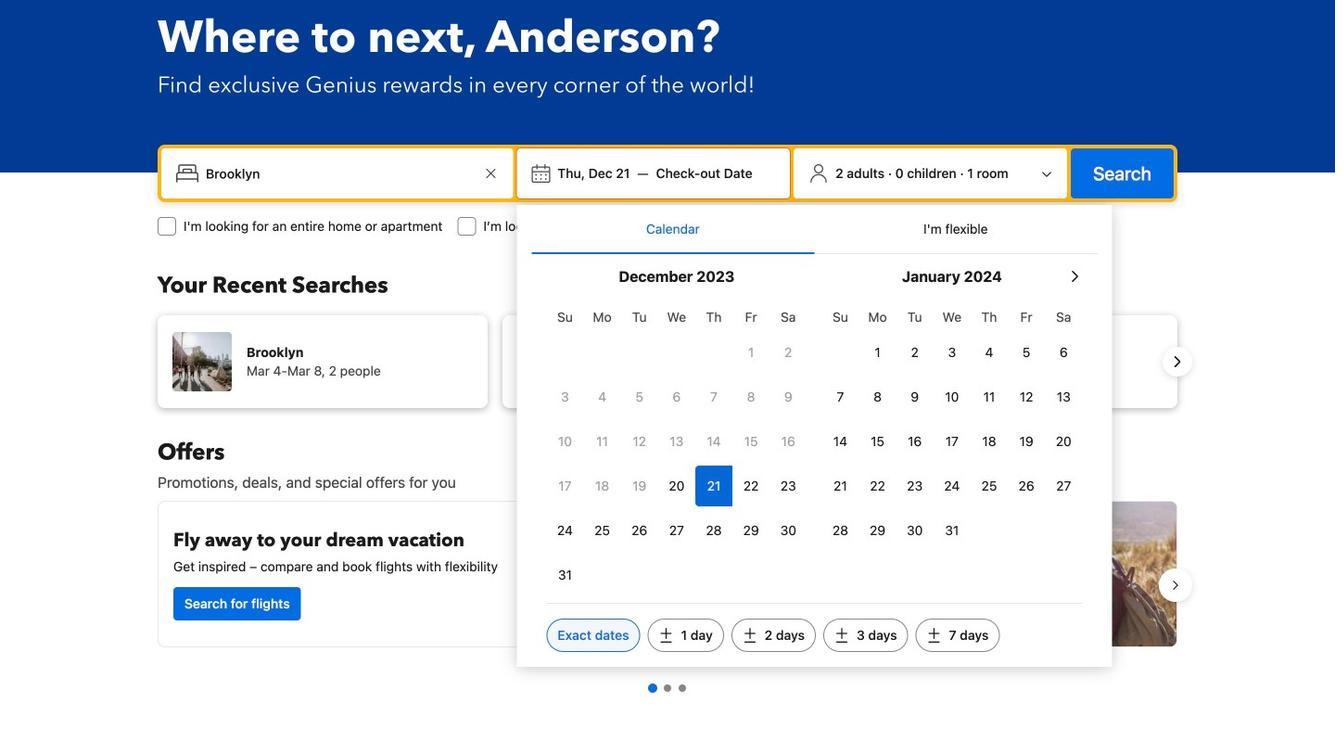 Task type: locate. For each thing, give the bounding box(es) containing it.
13 December 2023 checkbox
[[658, 421, 696, 462]]

9 December 2023 checkbox
[[770, 377, 807, 417]]

10 January 2024 checkbox
[[934, 377, 971, 417]]

17 January 2024 checkbox
[[934, 421, 971, 462]]

26 December 2023 checkbox
[[621, 510, 658, 551]]

6 January 2024 checkbox
[[1046, 332, 1083, 373]]

9 January 2024 checkbox
[[897, 377, 934, 417]]

14 December 2023 checkbox
[[696, 421, 733, 462]]

1 region from the top
[[143, 308, 1193, 416]]

12 January 2024 checkbox
[[1009, 377, 1046, 417]]

grid
[[547, 299, 807, 596], [822, 299, 1083, 551]]

region
[[143, 308, 1193, 416], [143, 494, 1193, 677]]

cell
[[696, 462, 733, 507]]

0 horizontal spatial grid
[[547, 299, 807, 596]]

18 January 2024 checkbox
[[971, 421, 1009, 462]]

16 December 2023 checkbox
[[770, 421, 807, 462]]

1 horizontal spatial grid
[[822, 299, 1083, 551]]

progress bar
[[648, 684, 687, 693]]

21 December 2023 checkbox
[[696, 466, 733, 507]]

4 December 2023 checkbox
[[584, 377, 621, 417]]

22 December 2023 checkbox
[[733, 466, 770, 507]]

28 December 2023 checkbox
[[696, 510, 733, 551]]

group of friends hiking in the mountains on a sunny day image
[[676, 502, 1177, 647]]

4 January 2024 checkbox
[[971, 332, 1009, 373]]

19 December 2023 checkbox
[[621, 466, 658, 507]]

tab list
[[532, 205, 1098, 255]]

27 January 2024 checkbox
[[1046, 466, 1083, 507]]

1 grid from the left
[[547, 299, 807, 596]]

20 December 2023 checkbox
[[658, 466, 696, 507]]

0 vertical spatial region
[[143, 308, 1193, 416]]

31 December 2023 checkbox
[[547, 555, 584, 596]]

7 January 2024 checkbox
[[822, 377, 860, 417]]

24 December 2023 checkbox
[[547, 510, 584, 551]]

14 January 2024 checkbox
[[822, 421, 860, 462]]

5 December 2023 checkbox
[[621, 377, 658, 417]]

2 region from the top
[[143, 494, 1193, 677]]

2 December 2023 checkbox
[[770, 332, 807, 373]]

8 December 2023 checkbox
[[733, 377, 770, 417]]

27 December 2023 checkbox
[[658, 510, 696, 551]]

1 vertical spatial region
[[143, 494, 1193, 677]]

26 January 2024 checkbox
[[1009, 466, 1046, 507]]

11 January 2024 checkbox
[[971, 377, 1009, 417]]



Task type: vqa. For each thing, say whether or not it's contained in the screenshot.
the 19 December 2023 option
yes



Task type: describe. For each thing, give the bounding box(es) containing it.
2 grid from the left
[[822, 299, 1083, 551]]

23 December 2023 checkbox
[[770, 466, 807, 507]]

12 December 2023 checkbox
[[621, 421, 658, 462]]

1 January 2024 checkbox
[[860, 332, 897, 373]]

next image
[[1167, 351, 1189, 373]]

15 December 2023 checkbox
[[733, 421, 770, 462]]

30 December 2023 checkbox
[[770, 510, 807, 551]]

8 January 2024 checkbox
[[860, 377, 897, 417]]

25 December 2023 checkbox
[[584, 510, 621, 551]]

3 December 2023 checkbox
[[547, 377, 584, 417]]

23 January 2024 checkbox
[[897, 466, 934, 507]]

25 January 2024 checkbox
[[971, 466, 1009, 507]]

15 January 2024 checkbox
[[860, 421, 897, 462]]

7 December 2023 checkbox
[[696, 377, 733, 417]]

20 January 2024 checkbox
[[1046, 421, 1083, 462]]

13 January 2024 checkbox
[[1046, 377, 1083, 417]]

16 January 2024 checkbox
[[897, 421, 934, 462]]

19 January 2024 checkbox
[[1009, 421, 1046, 462]]

21 January 2024 checkbox
[[822, 466, 860, 507]]

30 January 2024 checkbox
[[897, 510, 934, 551]]

28 January 2024 checkbox
[[822, 510, 860, 551]]

22 January 2024 checkbox
[[860, 466, 897, 507]]

29 December 2023 checkbox
[[733, 510, 770, 551]]

31 January 2024 checkbox
[[934, 510, 971, 551]]

18 December 2023 checkbox
[[584, 466, 621, 507]]

3 January 2024 checkbox
[[934, 332, 971, 373]]

29 January 2024 checkbox
[[860, 510, 897, 551]]

fly away to your dream vacation image
[[530, 517, 645, 632]]

5 January 2024 checkbox
[[1009, 332, 1046, 373]]

Where are you going? field
[[199, 157, 480, 190]]

11 December 2023 checkbox
[[584, 421, 621, 462]]

cell inside grid
[[696, 462, 733, 507]]

2 January 2024 checkbox
[[897, 332, 934, 373]]

1 December 2023 checkbox
[[733, 332, 770, 373]]

6 December 2023 checkbox
[[658, 377, 696, 417]]

10 December 2023 checkbox
[[547, 421, 584, 462]]

17 December 2023 checkbox
[[547, 466, 584, 507]]

24 January 2024 checkbox
[[934, 466, 971, 507]]



